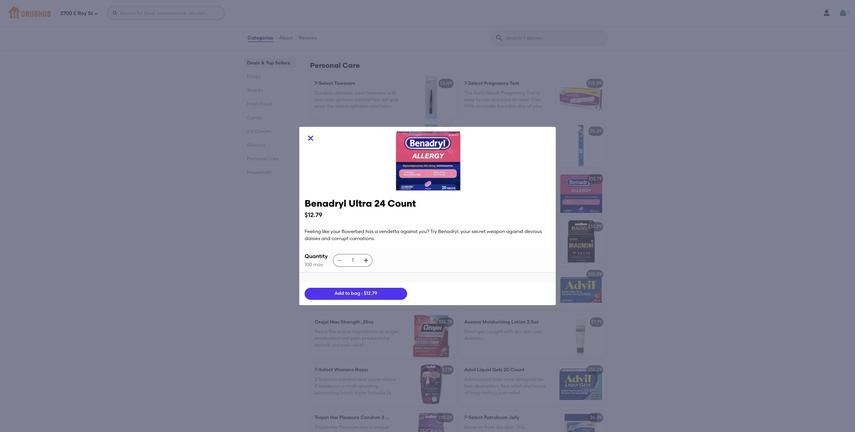 Task type: locate. For each thing, give the bounding box(es) containing it.
1 vertical spatial gels
[[493, 377, 503, 383]]

test left is
[[527, 90, 536, 96]]

1 oral- from the top
[[465, 128, 476, 134]]

daisies up we
[[305, 236, 320, 241]]

-
[[331, 431, 333, 432]]

pack for trojan her pleasure condom 3 pack
[[386, 415, 397, 421]]

grip up hairs.
[[390, 97, 399, 103]]

gels inside advil liquid-gels were designed for fast absorption, fast relief and hours of long-lasting pain relief.
[[493, 377, 503, 383]]

and down diarrhea,
[[386, 192, 395, 198]]

7-select vanilla sandwich cookie 13oz image
[[406, 5, 456, 48]]

against down benadryl ultra 24 count
[[486, 192, 503, 198]]

2 b from the top
[[476, 138, 479, 144]]

ice
[[247, 129, 254, 134]]

1 horizontal spatial up
[[374, 247, 380, 253]]

the inside "the early result pregnancy test is easy to use and easy to read. over 99% accurate from the day of your expected period."
[[509, 104, 517, 109]]

0 vertical spatial devious
[[528, 199, 546, 205]]

aveeno moisturizing lotion 2.5oz image
[[556, 315, 606, 359]]

pins
[[379, 233, 388, 239]]

feeling down benadryl ultra 24 count
[[465, 186, 481, 191]]

1 vertical spatial 24
[[374, 198, 386, 209]]

0 horizontal spatial vendetta
[[379, 229, 400, 235]]

1 horizontal spatial svg image
[[364, 258, 369, 263]]

7- for 7-select hair bands/bobby pins
[[315, 224, 319, 230]]

trojan magnum thin condom 3 pack
[[465, 224, 549, 230]]

of left long-
[[465, 390, 469, 396]]

select up early
[[469, 81, 483, 86]]

advil up make
[[465, 272, 476, 277]]

advil left liquid- at right bottom
[[465, 377, 476, 383]]

trojan for trojan her pleasure has a unique design - ribbed and contoured fo
[[315, 425, 329, 430]]

trojan her pleasure has a unique design - ribbed and contoured fo
[[315, 425, 393, 432]]

for down the bristles
[[465, 151, 471, 157]]

pack up some
[[537, 224, 549, 230]]

0 vertical spatial gels
[[493, 367, 503, 373]]

for inside nail clippers with blades shaped for an accurate and smooth cut.  the comfortable grip and rotating nail file offer optimal precision.
[[389, 138, 395, 144]]

1 horizontal spatial corrupt
[[491, 206, 508, 212]]

0 vertical spatial grip
[[390, 97, 399, 103]]

count for advil tablets 24 count
[[502, 272, 516, 277]]

1 vertical spatial ultra
[[349, 198, 372, 209]]

dry
[[515, 329, 522, 335], [496, 425, 504, 430]]

accurate inside nail clippers with blades shaped for an accurate and smooth cut.  the comfortable grip and rotating nail file offer optimal precision.
[[322, 145, 343, 150]]

of inside "the early result pregnancy test is easy to use and easy to read. over 99% accurate from the day of your expected period."
[[527, 104, 532, 109]]

1 horizontal spatial the
[[465, 90, 473, 96]]

1 horizontal spatial feeling
[[465, 186, 481, 191]]

advil for advil liquid gels 20 count
[[465, 367, 476, 373]]

fresh food tab
[[247, 101, 294, 108]]

7- up 18-
[[315, 224, 319, 230]]

0 vertical spatial try
[[516, 192, 523, 198]]

the up medicated
[[329, 329, 336, 335]]

condom
[[512, 224, 532, 230], [361, 415, 381, 421]]

and right 18-
[[322, 236, 331, 241]]

1 vertical spatial try
[[431, 229, 437, 235]]

with inside don't get caught with dry skin, use aveeno.
[[504, 329, 513, 335]]

with inside nail clippers with blades shaped for an accurate and smooth cut.  the comfortable grip and rotating nail file offer optimal precision.
[[344, 138, 353, 144]]

vendetta up because in the left bottom of the page
[[379, 229, 400, 235]]

pleasure for condom
[[340, 415, 360, 421]]

for down than
[[489, 240, 495, 246]]

24 for advil tablets 24 count
[[495, 272, 500, 277]]

1 vertical spatial you?
[[419, 229, 429, 235]]

accurate inside "the early result pregnancy test is easy to use and easy to read. over 99% accurate from the day of your expected period."
[[475, 104, 496, 109]]

0 horizontal spatial you?
[[419, 229, 429, 235]]

drinks
[[247, 74, 261, 80]]

orajel max strength .25oz image
[[406, 315, 456, 359]]

now
[[363, 240, 373, 246]]

count up distant
[[502, 272, 516, 277]]

comfortably
[[501, 145, 529, 150]]

oral-
[[465, 128, 476, 134], [465, 138, 476, 144]]

$5.29
[[590, 128, 602, 134]]

benadryl inside benadryl ultra 24 count $12.79
[[305, 198, 347, 209]]

the inside nail clippers with blades shaped for an accurate and smooth cut.  the comfortable grip and rotating nail file offer optimal precision.
[[382, 145, 390, 150]]

and down the tips
[[370, 104, 379, 109]]

tweezers
[[334, 81, 355, 86]]

pleasure inside trojan her pleasure has a unique design - ribbed and contoured fo
[[339, 425, 359, 430]]

up left 'now'
[[356, 240, 362, 246]]

from inside move on from dry skin! this hypoallergenic petroleum jelly help
[[485, 425, 495, 430]]

advil inside advil liquid-gels were designed for fast absorption, fast relief and hours of long-lasting pain relief.
[[465, 377, 476, 383]]

easy up 99%
[[465, 97, 475, 103]]

b left 'indicator' at the top right of the page
[[476, 128, 480, 134]]

some
[[528, 233, 541, 239]]

$7.79
[[591, 320, 602, 325]]

1 vertical spatial dry
[[496, 425, 504, 430]]

liquid
[[477, 367, 491, 373]]

0 horizontal spatial ultra
[[349, 198, 372, 209]]

and up "precision."
[[354, 151, 363, 157]]

0 vertical spatial ultra
[[486, 176, 498, 182]]

7- up 99%
[[465, 81, 469, 86]]

fast up long-
[[465, 384, 473, 389]]

0 horizontal spatial will
[[355, 247, 363, 253]]

indicator
[[481, 128, 502, 134]]

2 vertical spatial advil
[[465, 377, 476, 383]]

7- for 7-select nail clippers
[[315, 128, 319, 134]]

0 horizontal spatial $12.79
[[305, 211, 322, 219]]

cookies.
[[359, 19, 377, 24]]

designed
[[516, 377, 537, 383]]

1 vertical spatial benadryl
[[305, 198, 347, 209]]

0 vertical spatial 24
[[499, 176, 504, 182]]

1 $3.09 from the top
[[440, 81, 452, 86]]

will inside durable stainless steel tweezers with precision ground slanted tips will grip even the tiniest splinters and hairs.
[[381, 97, 389, 103]]

1 horizontal spatial nail
[[334, 128, 344, 134]]

1 vertical spatial b
[[476, 138, 479, 144]]

is
[[537, 90, 540, 96]]

1 vertical spatial relief.
[[510, 390, 522, 396]]

1 vertical spatial benadryl,
[[438, 229, 460, 235]]

always
[[356, 254, 371, 259]]

an
[[315, 145, 321, 150]]

0 horizontal spatial personal care
[[247, 156, 279, 162]]

1 vertical spatial $12.79
[[305, 211, 322, 219]]

nail up the "clippers"
[[334, 128, 344, 134]]

1 vertical spatial from
[[477, 288, 487, 294]]

carnations. down the bands/bobby
[[350, 236, 375, 241]]

corrupt up thin
[[491, 206, 508, 212]]

1 horizontal spatial $12.79
[[364, 291, 377, 297]]

test
[[510, 81, 519, 86], [527, 90, 536, 96]]

flowerbed down benadryl ultra 24 count
[[501, 186, 524, 191]]

better
[[465, 233, 478, 239]]

advil tablets 24 count image
[[556, 267, 606, 311]]

the
[[465, 90, 473, 96], [382, 145, 390, 150]]

gels left 20 at the bottom
[[493, 367, 503, 373]]

petroleum
[[484, 415, 508, 421]]

relief
[[465, 288, 476, 294], [511, 384, 522, 389]]

to inside 18-piece set includes bobby pins and ponytailers. stock up now because we all know these will end up in the mystery spot they always seem to disappear to.
[[386, 254, 391, 259]]

design
[[315, 431, 330, 432]]

pepto bismol max strength 4oz image
[[406, 172, 456, 215]]

the down precision
[[327, 104, 334, 109]]

her for trojan her pleasure has a unique design - ribbed and contoured fo
[[330, 425, 338, 430]]

count down reach in the right of the page
[[505, 176, 520, 182]]

personal up the 7-select tweezers
[[310, 61, 341, 70]]

ultra for benadryl ultra 24 count $12.79
[[349, 198, 372, 209]]

to
[[476, 97, 481, 103], [513, 97, 517, 103], [358, 186, 363, 191], [386, 254, 391, 259], [345, 291, 350, 297]]

0 vertical spatial relief
[[465, 288, 476, 294]]

a inside make pain a distant memory and find relief from headaches, muscle aches, backaches, menstrual pain, minor arthritis and other joint pain.
[[489, 281, 492, 287]]

use right skin,
[[534, 329, 542, 335]]

pleasure up trojan her pleasure has a unique design - ribbed and contoured fo
[[340, 415, 360, 421]]

3 $3.09 from the top
[[440, 224, 452, 230]]

1 vertical spatial relief
[[511, 384, 522, 389]]

on
[[478, 425, 484, 430]]

0 vertical spatial dry
[[515, 329, 522, 335]]

$3.09
[[440, 81, 452, 86], [440, 128, 452, 134], [440, 224, 452, 230]]

gels for liquid-
[[493, 377, 503, 383]]

2 advil from the top
[[465, 367, 476, 373]]

fast down were
[[501, 384, 510, 389]]

1 vertical spatial devious
[[525, 229, 542, 235]]

0 vertical spatial $3.09
[[440, 81, 452, 86]]

2 oral- from the top
[[465, 138, 476, 144]]

7-select petroleum jelly image
[[556, 411, 606, 432]]

1 advil from the top
[[465, 272, 476, 277]]

1 horizontal spatial use
[[534, 329, 542, 335]]

pack for trojan magnum thin condom 3 pack
[[537, 224, 549, 230]]

distant
[[493, 281, 509, 287]]

1 vertical spatial pregnancy
[[501, 90, 526, 96]]

0 horizontal spatial relief
[[465, 288, 476, 294]]

smooth
[[354, 145, 371, 150]]

1 vertical spatial test
[[527, 90, 536, 96]]

$10.29 for trojan her pleasure has a unique design - ribbed and contoured fo
[[439, 415, 452, 421]]

ultra inside benadryl ultra 24 count $12.79
[[349, 198, 372, 209]]

relief inside advil liquid-gels were designed for fast absorption, fast relief and hours of long-lasting pain relief.
[[511, 384, 522, 389]]

the down grab
[[516, 240, 524, 246]]

and down designed
[[523, 384, 532, 389]]

optimal
[[326, 158, 344, 164]]

heartburn,
[[334, 192, 358, 198]]

grip inside durable stainless steel tweezers with precision ground slanted tips will grip even the tiniest splinters and hairs.
[[390, 97, 399, 103]]

0 horizontal spatial like
[[322, 229, 330, 235]]

0 vertical spatial carnations.
[[509, 206, 535, 212]]

the inside durable stainless steel tweezers with precision ground slanted tips will grip even the tiniest splinters and hairs.
[[327, 104, 334, 109]]

0 vertical spatial from
[[497, 104, 508, 109]]

candy
[[247, 115, 263, 121]]

select up the on
[[469, 415, 483, 421]]

ribbed
[[334, 431, 349, 432]]

trojan magnum thin condom 3 pack image
[[556, 220, 606, 263]]

0 horizontal spatial condom
[[361, 415, 381, 421]]

7-select nail clippers image
[[406, 124, 456, 168]]

your inside "the early result pregnancy test is easy to use and easy to read. over 99% accurate from the day of your expected period."
[[533, 104, 543, 109]]

the inside "the early result pregnancy test is easy to use and easy to read. over 99% accurate from the day of your expected period."
[[465, 90, 473, 96]]

pain down tablets
[[478, 281, 488, 287]]

2700 e roy st
[[60, 10, 93, 16]]

0 vertical spatial 3
[[533, 224, 536, 230]]

7- up move
[[465, 415, 469, 421]]

svg image
[[840, 9, 848, 17], [112, 10, 118, 16], [307, 134, 315, 142], [337, 258, 342, 263]]

1 horizontal spatial like
[[482, 186, 489, 191]]

pack up unique
[[386, 415, 397, 421]]

0 vertical spatial oral
[[341, 336, 350, 342]]

up left "in"
[[374, 247, 380, 253]]

care
[[343, 61, 360, 70], [268, 156, 279, 162]]

benadryl down maximum
[[305, 198, 347, 209]]

ponytailers.
[[315, 240, 341, 246]]

svg image down end on the bottom of the page
[[364, 258, 369, 263]]

durable
[[315, 90, 333, 96]]

1 vertical spatial 3
[[382, 415, 384, 421]]

with up comfortably
[[505, 138, 514, 144]]

0 vertical spatial daisies
[[465, 206, 480, 212]]

0 vertical spatial flowerbed
[[501, 186, 524, 191]]

about
[[279, 35, 293, 41]]

advil left liquid
[[465, 367, 476, 373]]

pregnancy inside "the early result pregnancy test is easy to use and easy to read. over 99% accurate from the day of your expected period."
[[501, 90, 526, 96]]

relief. inside advil liquid-gels were designed for fast absorption, fast relief and hours of long-lasting pain relief.
[[510, 390, 522, 396]]

select up piece
[[319, 224, 333, 230]]

24 up distant
[[495, 272, 500, 277]]

daisies up magnum
[[465, 206, 480, 212]]

oral- inside oral-b your teeth with comfort fit bristles that are comfortably curved for the hard-to-reach grooves.
[[465, 138, 476, 144]]

1 vertical spatial carnations.
[[350, 236, 375, 241]]

24 for benadryl ultra 24 count
[[499, 176, 504, 182]]

24 down diarrhea,
[[374, 198, 386, 209]]

0 horizontal spatial easy
[[465, 97, 475, 103]]

secret up protection
[[472, 229, 486, 235]]

count inside benadryl ultra 24 count $12.79
[[388, 198, 416, 209]]

0 horizontal spatial personal
[[247, 156, 267, 162]]

will up hairs.
[[381, 97, 389, 103]]

with down "aveeno moisturizing lotion 2.5oz"
[[504, 329, 513, 335]]

24 down reach in the right of the page
[[499, 176, 504, 182]]

and inside durable stainless steel tweezers with precision ground slanted tips will grip even the tiniest splinters and hairs.
[[370, 104, 379, 109]]

for right shaped
[[389, 138, 395, 144]]

personal care
[[310, 61, 360, 70], [247, 156, 279, 162]]

0 vertical spatial trojan
[[465, 224, 479, 230]]

and right ribbed
[[350, 431, 359, 432]]

svg image right st
[[94, 12, 98, 16]]

0 vertical spatial secret
[[475, 199, 490, 205]]

0 horizontal spatial care
[[268, 156, 279, 162]]

1 horizontal spatial 3
[[533, 224, 536, 230]]

will
[[381, 97, 389, 103], [355, 247, 363, 253]]

care down grocery tab
[[268, 156, 279, 162]]

1 horizontal spatial ultra
[[486, 176, 498, 182]]

vendetta down benadryl ultra 24 count
[[465, 192, 485, 198]]

1 horizontal spatial test
[[527, 90, 536, 96]]

for up hours
[[538, 377, 544, 383]]

select for womens
[[319, 367, 333, 373]]

secret down benadryl ultra 24 count
[[475, 199, 490, 205]]

like right 18-
[[322, 229, 330, 235]]

nail inside nail clippers with blades shaped for an accurate and smooth cut.  the comfortable grip and rotating nail file offer optimal precision.
[[315, 138, 324, 144]]

1 horizontal spatial easy
[[501, 97, 512, 103]]

relief down make
[[465, 288, 476, 294]]

$3.09 for 7-
[[440, 81, 452, 86]]

pleasure up ribbed
[[339, 425, 359, 430]]

and inside maximum strength to treat diarrhea, nausea, heartburn, indigestion, and upset stomach.
[[386, 192, 395, 198]]

with inside durable stainless steel tweezers with precision ground slanted tips will grip even the tiniest splinters and hairs.
[[387, 90, 397, 96]]

advil tablets 24 count
[[465, 272, 516, 277]]

skin!
[[505, 425, 515, 430]]

0 horizontal spatial carnations.
[[350, 236, 375, 241]]

with up hairs.
[[387, 90, 397, 96]]

grip up "precision."
[[344, 151, 353, 157]]

easy
[[465, 97, 475, 103], [501, 97, 512, 103]]

twice the active ingredients as single medicated oral pain products for instant oral pain relief.
[[315, 329, 399, 348]]

0 horizontal spatial nail
[[315, 138, 324, 144]]

precision
[[315, 97, 335, 103]]

1 vertical spatial trojan
[[315, 415, 329, 421]]

$12.79 inside benadryl ultra 24 count $12.79
[[305, 211, 322, 219]]

dry inside move on from dry skin! this hypoallergenic petroleum jelly help
[[496, 425, 504, 430]]

relief. down ingredients
[[353, 343, 365, 348]]

2 vertical spatial $12.79
[[364, 291, 377, 297]]

condom for grab
[[512, 224, 532, 230]]

corrupt down hair
[[332, 236, 349, 241]]

pain
[[478, 281, 488, 287], [351, 336, 361, 342], [341, 343, 352, 348], [498, 390, 508, 396]]

vanilla cream filled cookies. button
[[311, 5, 456, 48]]

advil liquid gels 20 count image
[[556, 363, 606, 406]]

with down clippers in the top of the page
[[344, 138, 353, 144]]

muscle
[[516, 288, 533, 294]]

24 inside benadryl ultra 24 count $12.79
[[374, 198, 386, 209]]

a
[[535, 186, 538, 191], [375, 229, 378, 235], [489, 281, 492, 287], [369, 425, 372, 430]]

$10.89
[[438, 176, 452, 182]]

trojan inside trojan her pleasure has a unique design - ribbed and contoured fo
[[315, 425, 329, 430]]

personal inside tab
[[247, 156, 267, 162]]

2 $3.09 from the top
[[440, 128, 452, 134]]

magnum
[[480, 224, 500, 230]]

of right day
[[527, 104, 532, 109]]

crest complete whitening scope 4.4oz image
[[406, 267, 456, 311]]

to left treat
[[358, 186, 363, 191]]

her inside trojan her pleasure has a unique design - ribbed and contoured fo
[[330, 425, 338, 430]]

pain inside make pain a distant memory and find relief from headaches, muscle aches, backaches, menstrual pain, minor arthritis and other joint pain.
[[478, 281, 488, 287]]

0 horizontal spatial flowerbed
[[342, 229, 365, 235]]

pain right lasting
[[498, 390, 508, 396]]

3 advil from the top
[[465, 377, 476, 383]]

3 for unique
[[382, 415, 384, 421]]

2 vertical spatial from
[[485, 425, 495, 430]]

2 vertical spatial trojan
[[315, 425, 329, 430]]

benadryl down hard-
[[465, 176, 485, 182]]

1 vertical spatial oral-
[[465, 138, 476, 144]]

mystery
[[315, 254, 333, 259]]

relief down were
[[511, 384, 522, 389]]

dry down lotion
[[515, 329, 522, 335]]

0 vertical spatial condom
[[512, 224, 532, 230]]

0 horizontal spatial relief.
[[353, 343, 365, 348]]

the left early
[[465, 90, 473, 96]]

count for benadryl ultra 24 count $12.79
[[388, 198, 416, 209]]

get
[[478, 329, 485, 335]]

set
[[335, 233, 342, 239]]

carnations. up trojan magnum thin condom 3 pack
[[509, 206, 535, 212]]

0 vertical spatial use
[[482, 97, 490, 103]]

dry left the skin!
[[496, 425, 504, 430]]

0 horizontal spatial benadryl
[[305, 198, 347, 209]]

crest
[[315, 272, 327, 277]]

tablets
[[477, 272, 494, 277]]

select up durable
[[319, 81, 333, 86]]

tips
[[372, 97, 380, 103]]

$10.29 for make pain a distant memory and find relief from headaches, muscle aches, backaches, menstrual pain, minor arthritis and other joint pain.
[[588, 272, 602, 277]]

7- for 7-select womens razor
[[315, 367, 319, 373]]

cut.
[[372, 145, 381, 150]]

use inside "the early result pregnancy test is easy to use and easy to read. over 99% accurate from the day of your expected period."
[[482, 97, 490, 103]]

ultra
[[486, 176, 498, 182], [349, 198, 372, 209]]

0 vertical spatial nail
[[334, 128, 344, 134]]

add to bag : $12.79
[[335, 291, 377, 297]]

1 vertical spatial daisies
[[305, 236, 320, 241]]

0 vertical spatial advil
[[465, 272, 476, 277]]

0 vertical spatial will
[[381, 97, 389, 103]]

and right pins
[[389, 233, 398, 239]]

svg image
[[94, 12, 98, 16], [364, 258, 369, 263]]

$10.29 for better safe than sorry! grab some protection for anytime the mood strikes.
[[588, 224, 602, 230]]

$6.39
[[590, 415, 602, 421]]

the inside oral-b your teeth with comfort fit bristles that are comfortably curved for the hard-to-reach grooves.
[[472, 151, 479, 157]]

benadryl for benadryl ultra 24 count $12.79
[[305, 198, 347, 209]]

household tab
[[247, 169, 294, 176]]

pleasure for has
[[339, 425, 359, 430]]

1 vertical spatial condom
[[361, 415, 381, 421]]

aveeno moisturizing lotion 2.5oz
[[465, 320, 539, 325]]

personal care up household
[[247, 156, 279, 162]]

absorption,
[[474, 384, 500, 389]]

0 horizontal spatial fast
[[465, 384, 473, 389]]

7-
[[315, 81, 319, 86], [465, 81, 469, 86], [315, 128, 319, 134], [315, 224, 319, 230], [315, 367, 319, 373], [465, 415, 469, 421]]

magnifying glass icon image
[[496, 34, 504, 42]]

oral down medicated
[[332, 343, 340, 348]]

the left day
[[509, 104, 517, 109]]

2 vertical spatial $3.09
[[440, 224, 452, 230]]

don't
[[465, 329, 477, 335]]

lotion
[[512, 320, 526, 325]]

1 vertical spatial her
[[330, 425, 338, 430]]

other
[[493, 302, 505, 307]]

the inside 18-piece set includes bobby pins and ponytailers. stock up now because we all know these will end up in the mystery spot they always seem to disappear to.
[[386, 247, 393, 253]]

1 horizontal spatial accurate
[[475, 104, 496, 109]]

for inside better safe than sorry! grab some protection for anytime the mood strikes.
[[489, 240, 495, 246]]

condom up contoured
[[361, 415, 381, 421]]

1 b from the top
[[476, 128, 480, 134]]

1 horizontal spatial will
[[381, 97, 389, 103]]

4.4oz
[[393, 272, 405, 277]]

1 horizontal spatial grip
[[390, 97, 399, 103]]

0 vertical spatial up
[[356, 240, 362, 246]]

oral down active
[[341, 336, 350, 342]]

oral- for oral-b indicator soft toothbrush
[[465, 128, 476, 134]]

0 vertical spatial you?
[[504, 192, 515, 198]]

1 horizontal spatial care
[[343, 61, 360, 70]]

over
[[531, 97, 542, 103]]

b for indicator
[[476, 128, 480, 134]]

personal care up the 7-select tweezers
[[310, 61, 360, 70]]

use inside don't get caught with dry skin, use aveeno.
[[534, 329, 542, 335]]

grip
[[390, 97, 399, 103], [344, 151, 353, 157]]

gels down advil liquid gels 20 count
[[493, 377, 503, 383]]

of
[[527, 104, 532, 109], [465, 390, 469, 396]]

3 up some
[[533, 224, 536, 230]]

gels
[[493, 367, 503, 373], [493, 377, 503, 383]]

1 vertical spatial grip
[[344, 151, 353, 157]]

pregnancy up result
[[484, 81, 509, 86]]

count
[[505, 176, 520, 182], [388, 198, 416, 209], [502, 272, 516, 277], [511, 367, 525, 373]]

and inside "the early result pregnancy test is easy to use and easy to read. over 99% accurate from the day of your expected period."
[[491, 97, 500, 103]]

7- up the an
[[315, 128, 319, 134]]

because
[[374, 240, 393, 246]]

b inside oral-b your teeth with comfort fit bristles that are comfortably curved for the hard-to-reach grooves.
[[476, 138, 479, 144]]



Task type: vqa. For each thing, say whether or not it's contained in the screenshot.
orders corresponding to Past orders
no



Task type: describe. For each thing, give the bounding box(es) containing it.
slanted
[[354, 97, 371, 103]]

select for nail
[[319, 128, 333, 134]]

select for petroleum
[[469, 415, 483, 421]]

quantity
[[305, 253, 328, 260]]

0 horizontal spatial daisies
[[305, 236, 320, 241]]

deals & top sellers tab
[[247, 59, 294, 67]]

and inside trojan her pleasure has a unique design - ribbed and contoured fo
[[350, 431, 359, 432]]

1 horizontal spatial carnations.
[[509, 206, 535, 212]]

condom for a
[[361, 415, 381, 421]]

whitening
[[352, 272, 376, 277]]

period.
[[487, 110, 503, 116]]

indigestion,
[[359, 192, 385, 198]]

ultra for benadryl ultra 24 count
[[486, 176, 498, 182]]

from inside make pain a distant memory and find relief from headaches, muscle aches, backaches, menstrual pain, minor arthritis and other joint pain.
[[477, 288, 487, 294]]

toothbrush
[[513, 128, 539, 134]]

max
[[330, 320, 340, 325]]

vanilla cream filled cookies.
[[315, 19, 377, 24]]

advil liquid gels 20 count
[[465, 367, 525, 373]]

single
[[385, 329, 399, 335]]

clippers
[[345, 128, 364, 134]]

2 easy from the left
[[501, 97, 512, 103]]

fit
[[535, 138, 541, 144]]

personal care inside tab
[[247, 156, 279, 162]]

care inside tab
[[268, 156, 279, 162]]

ice cream
[[247, 129, 271, 134]]

strength
[[341, 320, 361, 325]]

and inside advil liquid-gels were designed for fast absorption, fast relief and hours of long-lasting pain relief.
[[523, 384, 532, 389]]

and up magnum
[[481, 206, 490, 212]]

categories button
[[247, 26, 274, 50]]

select for tweezers
[[319, 81, 333, 86]]

and up aches,
[[530, 281, 539, 287]]

comfort
[[515, 138, 534, 144]]

maximum
[[315, 186, 337, 191]]

7-select womens razor image
[[406, 363, 456, 406]]

expected
[[465, 110, 486, 116]]

against up "anytime"
[[507, 229, 524, 235]]

of inside advil liquid-gels were designed for fast absorption, fast relief and hours of long-lasting pain relief.
[[465, 390, 469, 396]]

caught
[[486, 329, 503, 335]]

2
[[848, 10, 850, 16]]

find
[[541, 281, 549, 287]]

max
[[313, 262, 323, 268]]

the inside twice the active ingredients as single medicated oral pain products for instant oral pain relief.
[[329, 329, 336, 335]]

a inside trojan her pleasure has a unique design - ribbed and contoured fo
[[369, 425, 372, 430]]

0 vertical spatial care
[[343, 61, 360, 70]]

count for benadryl ultra 24 count
[[505, 176, 520, 182]]

7-select tweezers image
[[406, 76, 456, 120]]

1 vertical spatial flowerbed
[[342, 229, 365, 235]]

clippers
[[325, 138, 343, 144]]

benadryl for benadryl ultra 24 count
[[465, 176, 485, 182]]

against up trojan magnum thin condom 3 pack
[[510, 199, 527, 205]]

know
[[329, 247, 341, 253]]

7-select womens razor
[[315, 367, 369, 373]]

were
[[504, 377, 515, 383]]

deals
[[247, 60, 260, 66]]

snacks tab
[[247, 87, 294, 94]]

early
[[474, 90, 485, 96]]

test inside "the early result pregnancy test is easy to use and easy to read. over 99% accurate from the day of your expected period."
[[527, 90, 536, 96]]

maximum strength to treat diarrhea, nausea, heartburn, indigestion, and upset stomach.
[[315, 186, 397, 205]]

orajel max strength .25oz
[[315, 320, 374, 325]]

benadryl ultra 24 count image
[[556, 172, 606, 215]]

seem
[[373, 254, 385, 259]]

1 easy from the left
[[465, 97, 475, 103]]

1 vertical spatial secret
[[472, 229, 486, 235]]

candy tab
[[247, 114, 294, 121]]

add
[[335, 291, 344, 297]]

0 vertical spatial $12.79
[[589, 176, 602, 182]]

and left other
[[483, 302, 492, 307]]

nail
[[384, 151, 392, 157]]

benadryl ultra 24 count
[[465, 176, 520, 182]]

deals & top sellers
[[247, 60, 290, 66]]

spot
[[334, 254, 344, 259]]

bristles
[[465, 145, 480, 150]]

tiniest
[[335, 104, 349, 109]]

her for trojan her pleasure condom 3 pack
[[330, 415, 338, 421]]

relief. inside twice the active ingredients as single medicated oral pain products for instant oral pain relief.
[[353, 343, 365, 348]]

1 horizontal spatial try
[[516, 192, 523, 198]]

protection
[[465, 240, 488, 246]]

$12.79 for add to bag
[[364, 291, 377, 297]]

make
[[465, 281, 477, 287]]

24 for benadryl ultra 24 count $12.79
[[374, 198, 386, 209]]

they
[[345, 254, 355, 259]]

against right pins
[[401, 229, 418, 235]]

1 vertical spatial feeling
[[305, 229, 321, 235]]

memory
[[510, 281, 529, 287]]

7- for 7-select tweezers
[[315, 81, 319, 86]]

oral-b indicator soft toothbrush image
[[556, 124, 606, 168]]

trojan for trojan magnum thin condom 3 pack
[[465, 224, 479, 230]]

advil for advil liquid-gels were designed for fast absorption, fast relief and hours of long-lasting pain relief.
[[465, 377, 476, 383]]

this
[[516, 425, 525, 430]]

and left the smooth
[[344, 145, 353, 150]]

pins
[[378, 224, 388, 230]]

the early result pregnancy test is easy to use and easy to read. over 99% accurate from the day of your expected period.
[[465, 90, 543, 116]]

100
[[305, 262, 312, 268]]

select for hair
[[319, 224, 333, 230]]

snacks
[[247, 88, 263, 93]]

trojan her pleasure condom 3 pack
[[315, 415, 397, 421]]

stock
[[342, 240, 355, 246]]

precision.
[[345, 158, 367, 164]]

and inside 18-piece set includes bobby pins and ponytailers. stock up now because we all know these will end up in the mystery spot they always seem to disappear to.
[[389, 233, 398, 239]]

these
[[342, 247, 354, 253]]

7- for 7-select petroleum jelly
[[465, 415, 469, 421]]

0 vertical spatial corrupt
[[491, 206, 508, 212]]

to left bag
[[345, 291, 350, 297]]

to left 'read.'
[[513, 97, 517, 103]]

7-select tweezers
[[315, 81, 355, 86]]

select for pregnancy
[[469, 81, 483, 86]]

sorry!
[[502, 233, 514, 239]]

7-select hair bands/bobby pins image
[[406, 220, 456, 263]]

relief inside make pain a distant memory and find relief from headaches, muscle aches, backaches, menstrual pain, minor arthritis and other joint pain.
[[465, 288, 476, 294]]

1 fast from the left
[[465, 384, 473, 389]]

1 vertical spatial has
[[366, 229, 374, 235]]

active
[[337, 329, 351, 335]]

pain down active
[[341, 343, 352, 348]]

0 vertical spatial weapon
[[491, 199, 509, 205]]

better safe than sorry! grab some protection for anytime the mood strikes.
[[465, 233, 541, 253]]

2 button
[[840, 7, 850, 19]]

scope
[[377, 272, 391, 277]]

oral- for oral-b your teeth with comfort fit bristles that are comfortably curved for the hard-to-reach grooves.
[[465, 138, 476, 144]]

has inside trojan her pleasure has a unique design - ribbed and contoured fo
[[360, 425, 368, 430]]

trojan her pleasure condom 3 pack image
[[406, 411, 456, 432]]

svg image inside main navigation navigation
[[94, 12, 98, 16]]

gels for liquid
[[493, 367, 503, 373]]

personal care tab
[[247, 155, 294, 162]]

comfortable
[[315, 151, 343, 157]]

0 vertical spatial like
[[482, 186, 489, 191]]

for inside oral-b your teeth with comfort fit bristles that are comfortably curved for the hard-to-reach grooves.
[[465, 151, 471, 157]]

18-
[[315, 233, 321, 239]]

medicated
[[315, 336, 340, 342]]

1 horizontal spatial personal
[[310, 61, 341, 70]]

0 horizontal spatial test
[[510, 81, 519, 86]]

aveeno
[[465, 320, 482, 325]]

b for your
[[476, 138, 479, 144]]

$10.29 for advil liquid-gels were designed for fast absorption, fast relief and hours of long-lasting pain relief.
[[588, 367, 602, 373]]

from inside "the early result pregnancy test is easy to use and easy to read. over 99% accurate from the day of your expected period."
[[497, 104, 508, 109]]

ground
[[337, 97, 353, 103]]

1 vertical spatial vendetta
[[379, 229, 400, 235]]

2 fast from the left
[[501, 384, 510, 389]]

will inside 18-piece set includes bobby pins and ponytailers. stock up now because we all know these will end up in the mystery spot they always seem to disappear to.
[[355, 247, 363, 253]]

piece
[[321, 233, 334, 239]]

Input item quantity number field
[[346, 255, 360, 267]]

grip inside nail clippers with blades shaped for an accurate and smooth cut.  the comfortable grip and rotating nail file offer optimal precision.
[[344, 151, 353, 157]]

for inside twice the active ingredients as single medicated oral pain products for instant oral pain relief.
[[384, 336, 390, 342]]

pain down ingredients
[[351, 336, 361, 342]]

0 vertical spatial feeling
[[465, 186, 481, 191]]

in
[[381, 247, 385, 253]]

0 horizontal spatial up
[[356, 240, 362, 246]]

advil for advil tablets 24 count
[[465, 272, 476, 277]]

7-select pregnancy test image
[[556, 76, 606, 120]]

1 vertical spatial corrupt
[[332, 236, 349, 241]]

durable stainless steel tweezers with precision ground slanted tips will grip even the tiniest splinters and hairs.
[[315, 90, 399, 109]]

fresh food
[[247, 101, 272, 107]]

to-
[[493, 151, 500, 157]]

ice cream tab
[[247, 128, 294, 135]]

end
[[364, 247, 372, 253]]

twice
[[315, 329, 328, 335]]

sellers
[[275, 60, 290, 66]]

drinks tab
[[247, 73, 294, 80]]

0 vertical spatial personal care
[[310, 61, 360, 70]]

1 vertical spatial oral
[[332, 343, 340, 348]]

0 vertical spatial pregnancy
[[484, 81, 509, 86]]

products
[[362, 336, 382, 342]]

$12.79 for benadryl ultra 24 count
[[305, 211, 322, 219]]

7- for 7-select pregnancy test
[[465, 81, 469, 86]]

petroleum
[[499, 431, 523, 432]]

3 for some
[[533, 224, 536, 230]]

trojan for trojan her pleasure condom 3 pack
[[315, 415, 329, 421]]

$3.09 for trojan
[[440, 224, 452, 230]]

main navigation navigation
[[0, 0, 855, 26]]

unique
[[373, 425, 389, 430]]

20
[[504, 367, 509, 373]]

the inside better safe than sorry! grab some protection for anytime the mood strikes.
[[516, 240, 524, 246]]

vanilla
[[315, 19, 330, 24]]

1 vertical spatial feeling like your flowerbed has a vendetta against you? try benadryl, your secret weapon against devious daisies and corrupt carnations.
[[305, 229, 543, 241]]

hairs.
[[380, 104, 392, 109]]

grocery
[[247, 142, 266, 148]]

1 horizontal spatial benadryl,
[[524, 192, 545, 198]]

count right 20 at the bottom
[[511, 367, 525, 373]]

pain.
[[517, 302, 529, 307]]

0 horizontal spatial benadryl,
[[438, 229, 460, 235]]

instant
[[315, 343, 330, 348]]

joint
[[506, 302, 516, 307]]

0 vertical spatial vendetta
[[465, 192, 485, 198]]

with inside oral-b your teeth with comfort fit bristles that are comfortably curved for the hard-to-reach grooves.
[[505, 138, 514, 144]]

bag
[[351, 291, 360, 297]]

pain inside advil liquid-gels were designed for fast absorption, fast relief and hours of long-lasting pain relief.
[[498, 390, 508, 396]]

to inside maximum strength to treat diarrhea, nausea, heartburn, indigestion, and upset stomach.
[[358, 186, 363, 191]]

&
[[261, 60, 265, 66]]

grab
[[515, 233, 527, 239]]

pain,
[[516, 295, 527, 300]]

1 vertical spatial weapon
[[487, 229, 505, 235]]

tweezers
[[366, 90, 386, 96]]

stainless
[[334, 90, 353, 96]]

$7.59
[[441, 272, 452, 277]]

$3.09 for oral-
[[440, 128, 452, 134]]

dry inside don't get caught with dry skin, use aveeno.
[[515, 329, 522, 335]]

svg image inside 2 button
[[840, 9, 848, 17]]

for inside advil liquid-gels were designed for fast absorption, fast relief and hours of long-lasting pain relief.
[[538, 377, 544, 383]]

0 vertical spatial has
[[525, 186, 534, 191]]

1 horizontal spatial daisies
[[465, 206, 480, 212]]

to down early
[[476, 97, 481, 103]]

your inside oral-b your teeth with comfort fit bristles that are comfortably curved for the hard-to-reach grooves.
[[480, 138, 490, 144]]

0 vertical spatial feeling like your flowerbed has a vendetta against you? try benadryl, your secret weapon against devious daisies and corrupt carnations.
[[465, 186, 546, 212]]

safe
[[479, 233, 489, 239]]

grocery tab
[[247, 142, 294, 149]]



